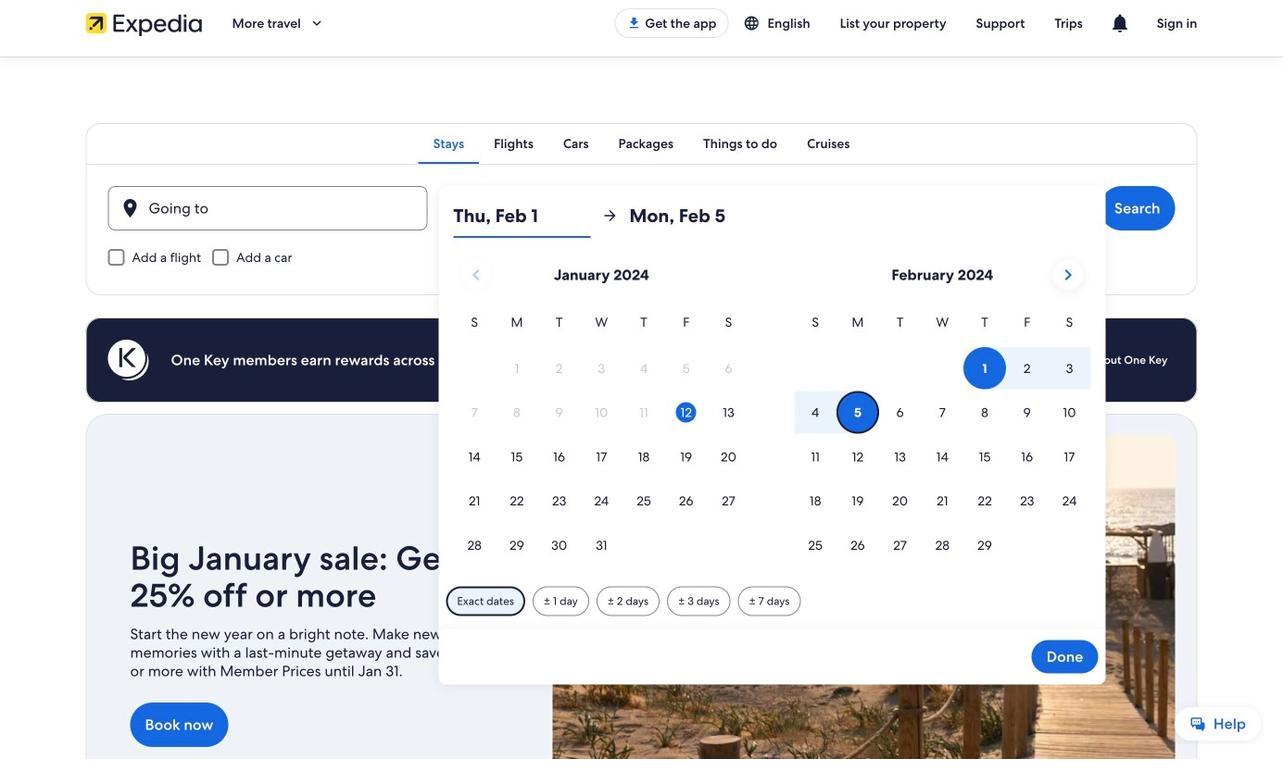 Task type: vqa. For each thing, say whether or not it's contained in the screenshot.
the January 2024 Element
yes



Task type: locate. For each thing, give the bounding box(es) containing it.
application
[[453, 253, 1091, 569]]

more travel image
[[308, 15, 325, 32]]

tab list
[[86, 123, 1198, 164]]

directional image
[[602, 208, 618, 224]]

january 2024 element
[[453, 312, 750, 569]]

main content
[[0, 57, 1283, 760]]

communication center icon image
[[1109, 12, 1131, 34]]



Task type: describe. For each thing, give the bounding box(es) containing it.
expedia logo image
[[86, 10, 202, 36]]

next month image
[[1057, 264, 1079, 286]]

today element
[[676, 403, 697, 423]]

previous month image
[[465, 264, 487, 286]]

small image
[[744, 15, 768, 32]]

download the app button image
[[627, 16, 641, 31]]

february 2024 element
[[794, 312, 1091, 569]]



